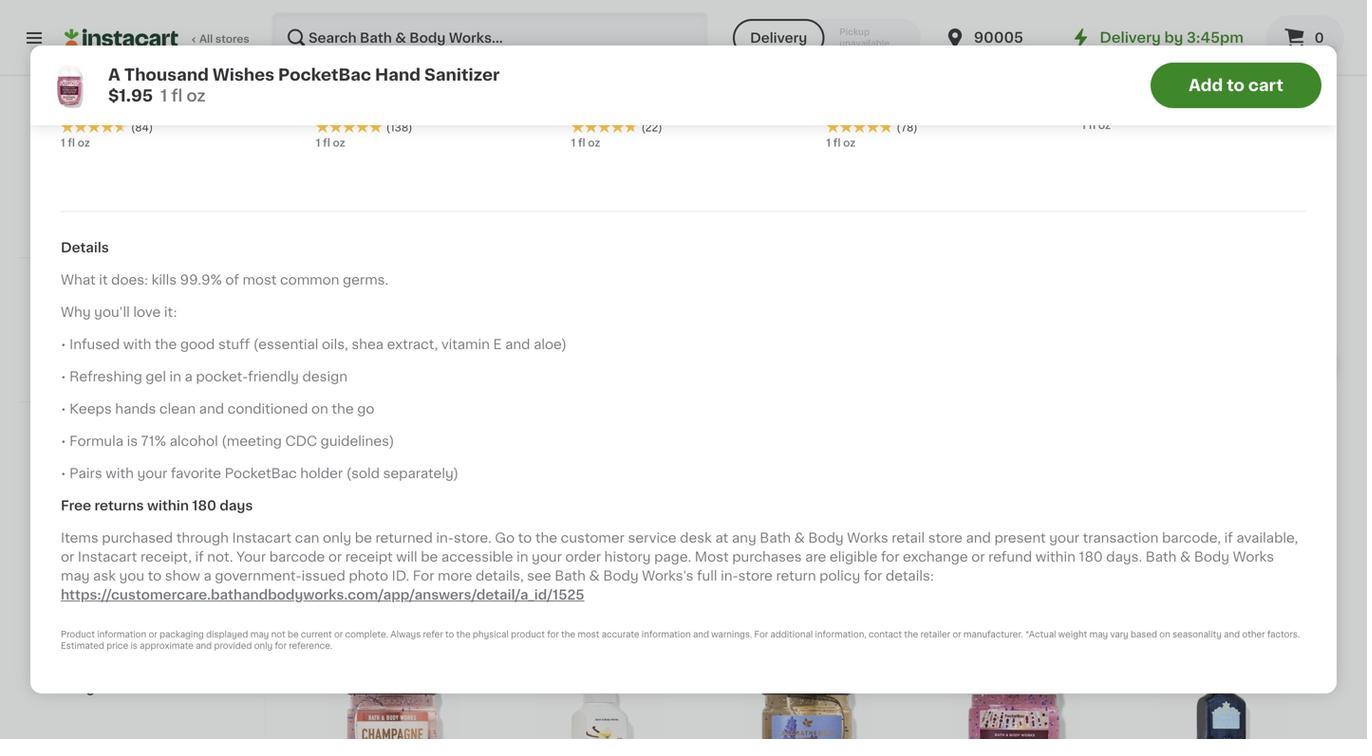 Task type: vqa. For each thing, say whether or not it's contained in the screenshot.
Hand Soaps Soaps
yes



Task type: locate. For each thing, give the bounding box(es) containing it.
information,
[[815, 631, 867, 640]]

1 vertical spatial toast
[[389, 449, 425, 462]]

eligible down the (748)
[[361, 65, 411, 79]]

may
[[61, 570, 90, 583], [250, 631, 269, 640], [1090, 631, 1109, 640]]

$ 1 95 down best
[[308, 423, 340, 443]]

with up returns
[[106, 468, 134, 481]]

sales
[[42, 646, 79, 659]]

for right warnings.
[[755, 631, 769, 640]]

see
[[527, 570, 552, 583]]

in
[[1185, 58, 1195, 69], [170, 371, 181, 384], [517, 551, 529, 564]]

95 for (138)
[[338, 59, 352, 69]]

1 horizontal spatial only
[[323, 532, 352, 545]]

into
[[61, 83, 87, 96]]

1 inside item carousel region
[[315, 423, 323, 443]]

1 horizontal spatial information
[[642, 631, 691, 640]]

see eligible items for see eligible items button associated with third product group from right
[[539, 46, 660, 60]]

available,
[[1237, 532, 1299, 545]]

None search field
[[272, 11, 709, 65]]

0 horizontal spatial for
[[413, 570, 435, 583]]

2 information from the left
[[642, 631, 691, 640]]

champagne up (sold
[[304, 449, 386, 462]]

0 horizontal spatial all
[[199, 34, 213, 44]]

2 horizontal spatial be
[[421, 551, 438, 564]]

instacart up ask
[[78, 551, 137, 564]]

pocketbac right wishes
[[278, 67, 371, 83]]

is
[[127, 435, 138, 449], [131, 643, 138, 651]]

0 horizontal spatial works
[[847, 532, 889, 545]]

0 horizontal spatial store
[[131, 211, 159, 222]]

returns
[[94, 500, 144, 513]]

0 vertical spatial it
[[99, 274, 108, 287]]

1 vertical spatial most
[[578, 631, 600, 640]]

delivery
[[1100, 31, 1161, 45], [750, 31, 808, 45]]

0 vertical spatial be
[[355, 532, 372, 545]]

contact
[[869, 631, 902, 640]]

all left stores
[[199, 34, 213, 44]]

other
[[1243, 631, 1266, 640]]

the up the see
[[536, 532, 558, 545]]

1 vertical spatial champagne toast pocketbac hand sanitizer
[[304, 449, 477, 481]]

and left the other
[[1224, 631, 1241, 640]]

home
[[42, 465, 83, 479]]

(meeting
[[222, 435, 282, 449]]

$ up cdc
[[308, 424, 315, 435]]

holiday
[[42, 682, 95, 695]]

(essential
[[253, 338, 319, 352]]

only
[[323, 532, 352, 545], [254, 643, 273, 651]]

formula
[[70, 435, 123, 449]]

accessible
[[442, 551, 513, 564]]

id.
[[392, 570, 410, 583]]

buy
[[72, 324, 99, 337]]

0 vertical spatial only
[[323, 532, 352, 545]]

0 horizontal spatial 180
[[192, 500, 217, 513]]

1 vertical spatial soaps
[[92, 574, 134, 587]]

0 horizontal spatial if
[[195, 551, 204, 564]]

2 horizontal spatial in
[[1185, 58, 1195, 69]]

1 horizontal spatial 180
[[1079, 551, 1103, 564]]

the left good
[[155, 338, 177, 352]]

stuff
[[218, 338, 250, 352]]

1 vertical spatial instacart
[[78, 551, 137, 564]]

oz inside mahogany vanilla pocketbac hand sanitizer 1 fl oz
[[1099, 120, 1111, 131]]

100%
[[69, 230, 98, 241]]

complete.
[[345, 631, 388, 640]]

and right e
[[505, 338, 530, 352]]

delivery left 'by' on the top right of the page
[[1100, 31, 1161, 45]]

see eligible items button for 1st product group from the left
[[304, 56, 481, 88]]

conditioned
[[228, 403, 308, 416]]

the right product
[[561, 631, 576, 640]]

keeps
[[70, 403, 112, 416]]

soaps down 'hand soaps & sanitizers'
[[92, 574, 134, 587]]

is right price
[[131, 643, 138, 651]]

$ up the 'into'
[[65, 59, 72, 69]]

bath & body works logo image
[[100, 99, 184, 182]]

see eligible items button down stock
[[1134, 79, 1311, 111]]

0 vertical spatial 180
[[192, 500, 217, 513]]

1 horizontal spatial in
[[517, 551, 529, 564]]

0 horizontal spatial delivery
[[750, 31, 808, 45]]

the inside into the night pocketbac hand sanitizer
[[90, 83, 112, 96]]

body inside body care "link"
[[42, 501, 78, 515]]

0 vertical spatial if
[[1225, 532, 1234, 545]]

in up the see
[[517, 551, 529, 564]]

$ 1 95 inside item carousel region
[[308, 423, 340, 443]]

with for pairs
[[106, 468, 134, 481]]

0 horizontal spatial may
[[61, 570, 90, 583]]

for
[[881, 551, 900, 564], [864, 570, 883, 583], [547, 631, 559, 640], [275, 643, 287, 651]]

fl
[[521, 20, 528, 31], [744, 20, 751, 31], [329, 39, 336, 50], [951, 39, 959, 50], [1159, 39, 1166, 50], [171, 88, 183, 104], [1089, 120, 1096, 131], [68, 138, 75, 148], [323, 138, 330, 148], [834, 138, 841, 148], [578, 138, 586, 148]]

1 vertical spatial with
[[106, 468, 134, 481]]

0 horizontal spatial a
[[185, 371, 193, 384]]

0 horizontal spatial in-
[[436, 532, 454, 545]]

in- up "accessible"
[[436, 532, 454, 545]]

it for what
[[99, 274, 108, 287]]

1 vertical spatial bath
[[1146, 551, 1177, 564]]

1 inside mahogany vanilla pocketbac hand sanitizer 1 fl oz
[[1082, 120, 1086, 131]]

pocketbac down (meeting
[[225, 468, 297, 481]]

1 horizontal spatial for
[[755, 631, 769, 640]]

fragrance
[[86, 465, 156, 479]]

1 vertical spatial is
[[131, 643, 138, 651]]

soaps
[[82, 538, 124, 551], [92, 574, 134, 587]]

on left seller
[[312, 403, 328, 416]]

it down 'you'll'
[[102, 324, 112, 337]]

store up exchange
[[929, 532, 963, 545]]

1 vertical spatial 180
[[1079, 551, 1103, 564]]

2 horizontal spatial $
[[320, 59, 327, 69]]

180 inside 'items purchased through instacart can only be returned in-store. go to the customer service desk at any bath & body works retail store and present your transaction barcode, if available, or instacart receipt, if not. your barcode or receipt will be accessible in your order history page. most purchases are eligible for exchange or refund within 180 days. bath & body works may ask you to show a government-issued photo id. for more details, see bath & body works's full in-store return policy for details: https://customercare.bathandbodyworks.com/app/answers/detail/a_id/1525'
[[1079, 551, 1103, 564]]

$ inside item carousel region
[[308, 424, 315, 435]]

0 vertical spatial soaps
[[82, 538, 124, 551]]

all up the https://customercare.bathandbodyworks.com/app/answers/detail/a_id/1525
[[304, 557, 331, 577]]

delivery down (585)
[[750, 31, 808, 45]]

&
[[79, 429, 90, 443], [795, 532, 805, 545], [128, 538, 139, 551], [1181, 551, 1191, 564], [589, 570, 600, 583]]

through
[[176, 532, 229, 545]]

oz
[[531, 20, 543, 31], [754, 20, 766, 31], [339, 39, 351, 50], [961, 39, 974, 50], [1169, 39, 1181, 50], [187, 88, 206, 104], [1099, 120, 1111, 131], [78, 138, 90, 148], [333, 138, 345, 148], [844, 138, 856, 148], [588, 138, 601, 148]]

0 vertical spatial bath
[[760, 532, 791, 545]]

1 horizontal spatial all
[[304, 557, 331, 577]]

(347)
[[997, 24, 1024, 34]]

be up "receipt"
[[355, 532, 372, 545]]

see eligible items button down (585)
[[719, 37, 896, 69]]

in right gel
[[170, 371, 181, 384]]

is left 71%
[[127, 435, 138, 449]]

2 vertical spatial be
[[288, 631, 299, 640]]

product
[[61, 631, 95, 640]]

store inside everyday store prices link
[[131, 211, 159, 222]]

to right the add
[[1227, 77, 1245, 94]]

delivery inside delivery by 3:45pm link
[[1100, 31, 1161, 45]]

issued
[[302, 570, 346, 583]]

1 horizontal spatial instacart
[[232, 532, 292, 545]]

may left the vary
[[1090, 631, 1109, 640]]

mahogany
[[1082, 83, 1153, 96]]

pocketbac inside item carousel region
[[304, 468, 376, 481]]

see eligible items button down (414) at top left
[[511, 37, 688, 69]]

on
[[312, 403, 328, 416], [1160, 631, 1171, 640]]

for right product
[[547, 631, 559, 640]]

1 vertical spatial in-
[[721, 570, 739, 583]]

4 • from the top
[[61, 435, 66, 449]]

soaps for hand soaps & sanitizers
[[82, 538, 124, 551]]

0 horizontal spatial within
[[147, 500, 189, 513]]

champagne toast pocketbac hand sanitizer down go
[[304, 449, 477, 481]]

store
[[131, 211, 159, 222], [929, 532, 963, 545], [739, 570, 773, 583]]

pocketbac down guidelines)
[[304, 468, 376, 481]]

2 vertical spatial bath
[[555, 570, 586, 583]]

0 vertical spatial store
[[131, 211, 159, 222]]

information right accurate
[[642, 631, 691, 640]]

to inside button
[[1227, 77, 1245, 94]]

(84)
[[131, 123, 153, 133]]

0 horizontal spatial on
[[312, 403, 328, 416]]

items purchased through instacart can only be returned in-store. go to the customer service desk at any bath & body works retail store and present your transaction barcode, if available, or instacart receipt, if not. your barcode or receipt will be accessible in your order history page. most purchases are eligible for exchange or refund within 180 days. bath & body works may ask you to show a government-issued photo id. for more details, see bath & body works's full in-store return policy for details: https://customercare.bathandbodyworks.com/app/answers/detail/a_id/1525
[[61, 532, 1299, 602]]

a
[[185, 371, 193, 384], [204, 570, 212, 583]]

(585)
[[789, 5, 818, 15]]

0 horizontal spatial instacart
[[78, 551, 137, 564]]

the inside 'items purchased through instacart can only be returned in-store. go to the customer service desk at any bath & body works retail store and present your transaction barcode, if available, or instacart receipt, if not. your barcode or receipt will be accessible in your order history page. most purchases are eligible for exchange or refund within 180 days. bath & body works may ask you to show a government-issued photo id. for more details, see bath & body works's full in-store return policy for details: https://customercare.bathandbodyworks.com/app/answers/detail/a_id/1525'
[[536, 532, 558, 545]]

eligible for second product group from the right see eligible items button
[[776, 46, 826, 60]]

1 horizontal spatial in-
[[721, 570, 739, 583]]

be right will
[[421, 551, 438, 564]]

a inside 'items purchased through instacart can only be returned in-store. go to the customer service desk at any bath & body works retail store and present your transaction barcode, if available, or instacart receipt, if not. your barcode or receipt will be accessible in your order history page. most purchases are eligible for exchange or refund within 180 days. bath & body works may ask you to show a government-issued photo id. for more details, see bath & body works's full in-store return policy for details: https://customercare.bathandbodyworks.com/app/answers/detail/a_id/1525'
[[204, 570, 212, 583]]

0 vertical spatial your
[[137, 468, 167, 481]]

1 vertical spatial on
[[1160, 631, 1171, 640]]

hand soaps link
[[30, 562, 254, 598]]

common
[[280, 274, 339, 287]]

bath up purchases
[[760, 532, 791, 545]]

• left lists
[[61, 371, 66, 384]]

and up refund
[[966, 532, 991, 545]]

most right of
[[243, 274, 277, 287]]

0 horizontal spatial $
[[65, 59, 72, 69]]

desk
[[680, 532, 712, 545]]

with down again
[[123, 338, 151, 352]]

or up "issued"
[[328, 551, 342, 564]]

eligible down (585)
[[776, 46, 826, 60]]

1 vertical spatial within
[[1036, 551, 1076, 564]]

2 • from the top
[[61, 371, 66, 384]]

delivery inside delivery button
[[750, 31, 808, 45]]

180 left days
[[192, 500, 217, 513]]

1 vertical spatial all
[[304, 557, 331, 577]]

8.75 fl oz
[[719, 20, 766, 31], [304, 39, 351, 50], [926, 39, 974, 50], [1134, 39, 1181, 50]]

bath down barcode,
[[1146, 551, 1177, 564]]

all
[[199, 34, 213, 44], [304, 557, 331, 577]]

95 inside item carousel region
[[325, 424, 340, 435]]

fl inside a thousand wishes pocketbac hand sanitizer $1.95 1 fl oz
[[171, 88, 183, 104]]

store up 100% satisfaction guarantee button
[[131, 211, 159, 222]]

0 vertical spatial with
[[123, 338, 151, 352]]

1 vertical spatial works
[[1233, 551, 1275, 564]]

1 vertical spatial be
[[421, 551, 438, 564]]

see for third product group from right
[[539, 46, 565, 60]]

information
[[97, 631, 146, 640], [642, 631, 691, 640]]

180 left days. at right bottom
[[1079, 551, 1103, 564]]

store down purchases
[[739, 570, 773, 583]]

most left accurate
[[578, 631, 600, 640]]

0 horizontal spatial only
[[254, 643, 273, 651]]

see eligible items button down the (748)
[[304, 56, 481, 88]]

1 vertical spatial champagne
[[304, 449, 386, 462]]

2 horizontal spatial may
[[1090, 631, 1109, 640]]

into the night pocketbac hand sanitizer
[[61, 83, 267, 115]]

eligible down (414) at top left
[[569, 46, 619, 60]]

3 product group from the left
[[719, 0, 896, 69]]

1 vertical spatial only
[[254, 643, 273, 651]]

most inside product information or packaging displayed may not be current or complete. always refer to the physical product for the most accurate information and warnings. for additional information, contact the retailer or manufacturer. *actual weight may vary based on seasonality and other factors. estimated price is approximate and provided only for reference.
[[578, 631, 600, 640]]

0 vertical spatial on
[[312, 403, 328, 416]]

to right refer
[[445, 631, 454, 640]]

1 • from the top
[[61, 338, 66, 352]]

4 product group from the left
[[1134, 0, 1311, 111]]

toast up (138)
[[401, 83, 438, 96]]

good
[[180, 338, 215, 352]]

with
[[123, 338, 151, 352], [106, 468, 134, 481]]

1 vertical spatial it
[[102, 324, 112, 337]]

champagne toast pocketbac hand sanitizer up (138)
[[316, 83, 513, 115]]

0 vertical spatial all
[[199, 34, 213, 44]]

0 horizontal spatial in
[[170, 371, 181, 384]]

items for second product group from the right see eligible items button
[[829, 46, 868, 60]]

1 horizontal spatial on
[[1160, 631, 1171, 640]]

best seller
[[310, 403, 357, 412]]

government-
[[215, 570, 302, 583]]

may left not
[[250, 631, 269, 640]]

best
[[310, 403, 330, 412]]

the right the 'into'
[[90, 83, 112, 96]]

champagne
[[316, 83, 398, 96], [304, 449, 386, 462]]

may left ask
[[61, 570, 90, 583]]

pocketbac right night
[[155, 83, 228, 96]]

it for buy
[[102, 324, 112, 337]]

1 horizontal spatial most
[[578, 631, 600, 640]]

for right policy
[[864, 570, 883, 583]]

gifts
[[42, 429, 76, 443]]

0 vertical spatial most
[[243, 274, 277, 287]]

gifts & accessories
[[42, 429, 178, 443]]

all stores
[[199, 34, 249, 44]]

1 horizontal spatial your
[[532, 551, 562, 564]]

2 vertical spatial in
[[517, 551, 529, 564]]

works down available,
[[1233, 551, 1275, 564]]

1 vertical spatial store
[[929, 532, 963, 545]]

1 horizontal spatial a
[[204, 570, 212, 583]]

0 vertical spatial instacart
[[232, 532, 292, 545]]

only down not
[[254, 643, 273, 651]]

see eligible items button for first product group from right
[[1134, 79, 1311, 111]]

& down barcode,
[[1181, 551, 1191, 564]]

• up home
[[61, 435, 66, 449]]

5 • from the top
[[61, 468, 66, 481]]

to inside product information or packaging displayed may not be current or complete. always refer to the physical product for the most accurate information and warnings. for additional information, contact the retailer or manufacturer. *actual weight may vary based on seasonality and other factors. estimated price is approximate and provided only for reference.
[[445, 631, 454, 640]]

0 vertical spatial works
[[847, 532, 889, 545]]

eligible for see eligible items button related to 1st product group from the left
[[361, 65, 411, 79]]

product group
[[304, 0, 481, 88], [511, 0, 688, 69], [719, 0, 896, 69], [1134, 0, 1311, 111]]

0 horizontal spatial most
[[243, 274, 277, 287]]

eligible up policy
[[830, 551, 878, 564]]

1 vertical spatial for
[[755, 631, 769, 640]]

2 vertical spatial your
[[532, 551, 562, 564]]

0 horizontal spatial be
[[288, 631, 299, 640]]

& up purchases
[[795, 532, 805, 545]]

toast up separately)
[[389, 449, 425, 462]]

3 • from the top
[[61, 403, 66, 416]]

only inside 'items purchased through instacart can only be returned in-store. go to the customer service desk at any bath & body works retail store and present your transaction barcode, if available, or instacart receipt, if not. your barcode or receipt will be accessible in your order history page. most purchases are eligible for exchange or refund within 180 days. bath & body works may ask you to show a government-issued photo id. for more details, see bath & body works's full in-store return policy for details: https://customercare.bathandbodyworks.com/app/answers/detail/a_id/1525'
[[323, 532, 352, 545]]

pairs
[[70, 468, 102, 481]]

sanitizer inside into the night pocketbac hand sanitizer
[[61, 102, 119, 115]]

pocket-
[[196, 371, 248, 384]]

only inside product information or packaging displayed may not be current or complete. always refer to the physical product for the most accurate information and warnings. for additional information, contact the retailer or manufacturer. *actual weight may vary based on seasonality and other factors. estimated price is approximate and provided only for reference.
[[254, 643, 273, 651]]

items for see eligible items button related to 1st product group from the left
[[415, 65, 453, 79]]

0 vertical spatial for
[[413, 570, 435, 583]]

hand soaps & sanitizers
[[42, 538, 210, 551]]

holiday collection
[[42, 682, 169, 695]]

stock
[[1198, 58, 1228, 69]]

toast inside item carousel region
[[389, 449, 425, 462]]

$ for (138)
[[320, 59, 327, 69]]

1 horizontal spatial delivery
[[1100, 31, 1161, 45]]

$1.95 element
[[1082, 55, 1307, 80]]

your up the see
[[532, 551, 562, 564]]

is inside product information or packaging displayed may not be current or complete. always refer to the physical product for the most accurate information and warnings. for additional information, contact the retailer or manufacturer. *actual weight may vary based on seasonality and other factors. estimated price is approximate and provided only for reference.
[[131, 643, 138, 651]]

0 horizontal spatial information
[[97, 631, 146, 640]]

add to cart button
[[1151, 63, 1322, 108]]

at
[[716, 532, 729, 545]]

sanitizers
[[142, 538, 210, 551]]

sanitizer inside item carousel region
[[419, 468, 477, 481]]

a thousand wishes pocketbac hand sanitizer $1.95 1 fl oz
[[108, 67, 500, 104]]

lists
[[72, 362, 105, 375]]

0 horizontal spatial your
[[137, 468, 167, 481]]

0 vertical spatial within
[[147, 500, 189, 513]]

approximate
[[140, 643, 194, 651]]

1 horizontal spatial $
[[308, 424, 315, 435]]

1 horizontal spatial be
[[355, 532, 372, 545]]

in- right full
[[721, 570, 739, 583]]

champagne up (138)
[[316, 83, 398, 96]]

1 vertical spatial a
[[204, 570, 212, 583]]

2 product group from the left
[[511, 0, 688, 69]]

your right present
[[1050, 532, 1080, 545]]

1 horizontal spatial within
[[1036, 551, 1076, 564]]

your down 71%
[[137, 468, 167, 481]]

within up sanitizers
[[147, 500, 189, 513]]

night
[[116, 83, 152, 96]]

only right can
[[323, 532, 352, 545]]

2 horizontal spatial store
[[929, 532, 963, 545]]

or up "approximate"
[[149, 631, 157, 640]]

it right 'what'
[[99, 274, 108, 287]]

transaction
[[1083, 532, 1159, 545]]

$ right wishes
[[320, 59, 327, 69]]

180
[[192, 500, 217, 513], [1079, 551, 1103, 564]]

$ 1 95 for (138)
[[320, 58, 352, 77]]

see eligible items down stock
[[1162, 88, 1283, 101]]

instacart up your
[[232, 532, 292, 545]]

information up price
[[97, 631, 146, 640]]

• up gifts
[[61, 403, 66, 416]]

see eligible items down (414) at top left
[[539, 46, 660, 60]]

71%
[[141, 435, 166, 449]]

$ 1 95 for (84)
[[65, 58, 96, 77]]

see for first product group from right
[[1162, 88, 1188, 101]]

if right barcode,
[[1225, 532, 1234, 545]]

delivery by 3:45pm link
[[1070, 27, 1244, 49]]

in left stock
[[1185, 58, 1195, 69]]

1 horizontal spatial store
[[739, 570, 773, 583]]

0 vertical spatial in
[[1185, 58, 1195, 69]]

95 for (84)
[[82, 59, 96, 69]]

items for see eligible items button associated with third product group from right
[[622, 46, 660, 60]]

works
[[847, 532, 889, 545], [1233, 551, 1275, 564]]

1 vertical spatial if
[[195, 551, 204, 564]]

to right go on the bottom of page
[[518, 532, 532, 545]]

see eligible items down (585)
[[747, 46, 868, 60]]



Task type: describe. For each thing, give the bounding box(es) containing it.
and inside 'items purchased through instacart can only be returned in-store. go to the customer service desk at any bath & body works retail store and present your transaction barcode, if available, or instacart receipt, if not. your barcode or receipt will be accessible in your order history page. most purchases are eligible for exchange or refund within 180 days. bath & body works may ask you to show a government-issued photo id. for more details, see bath & body works's full in-store return policy for details: https://customercare.bathandbodyworks.com/app/answers/detail/a_id/1525'
[[966, 532, 991, 545]]

home fragrance
[[42, 465, 156, 479]]

for inside product information or packaging displayed may not be current or complete. always refer to the physical product for the most accurate information and warnings. for additional information, contact the retailer or manufacturer. *actual weight may vary based on seasonality and other factors. estimated price is approximate and provided only for reference.
[[755, 631, 769, 640]]

body care
[[42, 501, 114, 515]]

1 vertical spatial in
[[170, 371, 181, 384]]

oz inside a thousand wishes pocketbac hand sanitizer $1.95 1 fl oz
[[187, 88, 206, 104]]

free
[[61, 500, 91, 513]]

details
[[61, 241, 109, 255]]

all for all stores
[[199, 34, 213, 44]]

why
[[61, 306, 91, 319]]

2 vertical spatial store
[[739, 570, 773, 583]]

will
[[396, 551, 418, 564]]

3 1 fl oz from the left
[[827, 138, 856, 148]]

8
[[511, 20, 518, 31]]

2 horizontal spatial your
[[1050, 532, 1080, 545]]

may inside 'items purchased through instacart can only be returned in-store. go to the customer service desk at any bath & body works retail store and present your transaction barcode, if available, or instacart receipt, if not. your barcode or receipt will be accessible in your order history page. most purchases are eligible for exchange or refund within 180 days. bath & body works may ask you to show a government-issued photo id. for more details, see bath & body works's full in-store return policy for details: https://customercare.bathandbodyworks.com/app/answers/detail/a_id/1525'
[[61, 570, 90, 583]]

champagne inside item carousel region
[[304, 449, 386, 462]]

pocketbac inside mahogany vanilla pocketbac hand sanitizer 1 fl oz
[[1202, 83, 1275, 96]]

4 1 fl oz from the left
[[571, 138, 601, 148]]

0 vertical spatial champagne toast pocketbac hand sanitizer
[[316, 83, 513, 115]]

hand inside item carousel region
[[380, 468, 415, 481]]

it:
[[164, 306, 177, 319]]

barcode,
[[1163, 532, 1222, 545]]

100% satisfaction guarantee
[[69, 230, 222, 241]]

delivery by 3:45pm
[[1100, 31, 1244, 45]]

shop
[[72, 286, 108, 299]]

customer
[[561, 532, 625, 545]]

& down order
[[589, 570, 600, 583]]

all items
[[304, 557, 395, 577]]

a
[[108, 67, 120, 83]]

are
[[806, 551, 827, 564]]

your
[[237, 551, 266, 564]]

• for • formula is 71% alcohol (meeting cdc guidelines)
[[61, 435, 66, 449]]

• pairs with your favorite pocketbac holder (sold separately)
[[61, 468, 459, 481]]

for down retail at bottom right
[[881, 551, 900, 564]]

receipt
[[345, 551, 393, 564]]

eligible for first product group from right see eligible items button
[[1191, 88, 1241, 101]]

https://customercare.bathandbodyworks.com/app/answers/detail/a_id/1525 link
[[61, 589, 585, 602]]

(414)
[[582, 5, 608, 15]]

does:
[[111, 274, 148, 287]]

delivery for delivery by 3:45pm
[[1100, 31, 1161, 45]]

pocketbac down 8 at the top left
[[441, 83, 513, 96]]

• formula is 71% alcohol (meeting cdc guidelines)
[[61, 435, 395, 449]]

within inside 'items purchased through instacart can only be returned in-store. go to the customer service desk at any bath & body works retail store and present your transaction barcode, if available, or instacart receipt, if not. your barcode or receipt will be accessible in your order history page. most purchases are eligible for exchange or refund within 180 days. bath & body works may ask you to show a government-issued photo id. for more details, see bath & body works's full in-store return policy for details: https://customercare.bathandbodyworks.com/app/answers/detail/a_id/1525'
[[1036, 551, 1076, 564]]

for down not
[[275, 643, 287, 651]]

most
[[695, 551, 729, 564]]

current
[[301, 631, 332, 640]]

refreshing
[[70, 371, 142, 384]]

delivery for delivery
[[750, 31, 808, 45]]

receipt,
[[141, 551, 192, 564]]

1 horizontal spatial may
[[250, 631, 269, 640]]

sanitizer inside a thousand wishes pocketbac hand sanitizer $1.95 1 fl oz
[[425, 67, 500, 83]]

1 horizontal spatial bath
[[760, 532, 791, 545]]

90005
[[974, 31, 1024, 45]]

• for • infused with the good stuff (essential oils, shea extract, vitamin e and aloe)
[[61, 338, 66, 352]]

or right retailer
[[953, 631, 962, 640]]

holder
[[300, 468, 343, 481]]

service type group
[[733, 19, 921, 57]]

mahogany vanilla pocketbac hand sanitizer 1 fl oz
[[1082, 83, 1275, 131]]

full
[[697, 570, 718, 583]]

the right best
[[332, 403, 354, 416]]

refund
[[989, 551, 1033, 564]]

days.
[[1107, 551, 1143, 564]]

hand inside into the night pocketbac hand sanitizer
[[231, 83, 267, 96]]

body up are
[[809, 532, 844, 545]]

items for first product group from right see eligible items button
[[1244, 88, 1283, 101]]

eligible inside 'items purchased through instacart can only be returned in-store. go to the customer service desk at any bath & body works retail store and present your transaction barcode, if available, or instacart receipt, if not. your barcode or receipt will be accessible in your order history page. most purchases are eligible for exchange or refund within 180 days. bath & body works may ask you to show a government-issued photo id. for more details, see bath & body works's full in-store return policy for details: https://customercare.bathandbodyworks.com/app/answers/detail/a_id/1525'
[[830, 551, 878, 564]]

3:45pm
[[1187, 31, 1244, 45]]

all for all items
[[304, 557, 331, 577]]

days
[[220, 500, 253, 513]]

100% satisfaction guarantee button
[[50, 224, 234, 243]]

on inside product information or packaging displayed may not be current or complete. always refer to the physical product for the most accurate information and warnings. for additional information, contact the retailer or manufacturer. *actual weight may vary based on seasonality and other factors. estimated price is approximate and provided only for reference.
[[1160, 631, 1171, 640]]

0 vertical spatial in-
[[436, 532, 454, 545]]

hand inside mahogany vanilla pocketbac hand sanitizer 1 fl oz
[[1082, 102, 1118, 115]]

see for 1st product group from the left
[[332, 65, 358, 79]]

the left physical
[[457, 631, 471, 640]]

0 vertical spatial toast
[[401, 83, 438, 96]]

friendly
[[248, 371, 299, 384]]

or right current
[[334, 631, 343, 640]]

what it does: kills 99.9% of most common germs.
[[61, 274, 389, 287]]

returned
[[376, 532, 433, 545]]

• for • keeps hands clean and conditioned on the go
[[61, 403, 66, 416]]

always
[[391, 631, 421, 640]]

store.
[[454, 532, 492, 545]]

see eligible items button for third product group from right
[[511, 37, 688, 69]]

$ for (84)
[[65, 59, 72, 69]]

many
[[1153, 58, 1183, 69]]

0 vertical spatial is
[[127, 435, 138, 449]]

accessories
[[93, 429, 178, 443]]

1 1 fl oz from the left
[[61, 138, 90, 148]]

see eligible items for first product group from right see eligible items button
[[1162, 88, 1283, 101]]

separately)
[[383, 468, 459, 481]]

retailer
[[921, 631, 951, 640]]

body down history
[[603, 570, 639, 583]]

photo
[[349, 570, 389, 583]]

soaps for hand soaps
[[92, 574, 134, 587]]

present
[[995, 532, 1046, 545]]

1 inside a thousand wishes pocketbac hand sanitizer $1.95 1 fl oz
[[161, 88, 167, 104]]

*actual
[[1026, 631, 1057, 640]]

see eligible items for second product group from the right see eligible items button
[[747, 46, 868, 60]]

instacart logo image
[[65, 27, 179, 49]]

purchased
[[102, 532, 173, 545]]

1 horizontal spatial works
[[1233, 551, 1275, 564]]

pocketbac inside into the night pocketbac hand sanitizer
[[155, 83, 228, 96]]

0 horizontal spatial bath
[[555, 570, 586, 583]]

add to cart
[[1189, 77, 1284, 94]]

lists link
[[30, 350, 254, 388]]

• for • refreshing gel in a pocket-friendly design
[[61, 371, 66, 384]]

hand soaps
[[53, 574, 134, 587]]

fl inside mahogany vanilla pocketbac hand sanitizer 1 fl oz
[[1089, 120, 1096, 131]]

& up you at the bottom left
[[128, 538, 139, 551]]

exchange
[[903, 551, 969, 564]]

holiday collection link
[[30, 671, 254, 707]]

buy it again
[[72, 324, 153, 337]]

pocketbac inside a thousand wishes pocketbac hand sanitizer $1.95 1 fl oz
[[278, 67, 371, 83]]

vitamin
[[442, 338, 490, 352]]

not.
[[207, 551, 233, 564]]

in inside 'items purchased through instacart can only be returned in-store. go to the customer service desk at any bath & body works retail store and present your transaction barcode, if available, or instacart receipt, if not. your barcode or receipt will be accessible in your order history page. most purchases are eligible for exchange or refund within 180 days. bath & body works may ask you to show a government-issued photo id. for more details, see bath & body works's full in-store return policy for details: https://customercare.bathandbodyworks.com/app/answers/detail/a_id/1525'
[[517, 551, 529, 564]]

1 horizontal spatial if
[[1225, 532, 1234, 545]]

seasonality
[[1173, 631, 1222, 640]]

item carousel region
[[304, 206, 1337, 533]]

satisfaction
[[101, 230, 165, 241]]

(554)
[[1204, 24, 1233, 34]]

extract,
[[387, 338, 438, 352]]

hands
[[115, 403, 156, 416]]

• for • pairs with your favorite pocketbac holder (sold separately)
[[61, 468, 66, 481]]

0 vertical spatial champagne
[[316, 83, 398, 96]]

hand inside a thousand wishes pocketbac hand sanitizer $1.95 1 fl oz
[[375, 67, 421, 83]]

what
[[61, 274, 96, 287]]

0 vertical spatial a
[[185, 371, 193, 384]]

of
[[225, 274, 239, 287]]

0 button
[[1267, 15, 1345, 61]]

details,
[[476, 570, 524, 583]]

and down packaging
[[196, 643, 212, 651]]

to down receipt,
[[148, 570, 162, 583]]

wishes
[[213, 67, 275, 83]]

aloe)
[[534, 338, 567, 352]]

for inside 'items purchased through instacart can only be returned in-store. go to the customer service desk at any bath & body works retail store and present your transaction barcode, if available, or instacart receipt, if not. your barcode or receipt will be accessible in your order history page. most purchases are eligible for exchange or refund within 180 days. bath & body works may ask you to show a government-issued photo id. for more details, see bath & body works's full in-store return policy for details: https://customercare.bathandbodyworks.com/app/answers/detail/a_id/1525'
[[413, 570, 435, 583]]

see eligible items button for second product group from the right
[[719, 37, 896, 69]]

1 information from the left
[[97, 631, 146, 640]]

(78)
[[897, 123, 918, 133]]

all stores link
[[65, 11, 251, 65]]

& right gifts
[[79, 429, 90, 443]]

0
[[1315, 31, 1325, 45]]

see eligible items for see eligible items button related to 1st product group from the left
[[332, 65, 453, 79]]

eligible for see eligible items button associated with third product group from right
[[569, 46, 619, 60]]

items
[[61, 532, 99, 545]]

hand soaps & sanitizers link
[[30, 526, 254, 562]]

displayed
[[206, 631, 248, 640]]

1 product group from the left
[[304, 0, 481, 88]]

policy
[[820, 570, 861, 583]]

or down the items
[[61, 551, 74, 564]]

• refreshing gel in a pocket-friendly design
[[61, 371, 348, 384]]

again
[[115, 324, 153, 337]]

retail
[[892, 532, 925, 545]]

body care link
[[30, 490, 254, 526]]

be inside product information or packaging displayed may not be current or complete. always refer to the physical product for the most accurate information and warnings. for additional information, contact the retailer or manufacturer. *actual weight may vary based on seasonality and other factors. estimated price is approximate and provided only for reference.
[[288, 631, 299, 640]]

kills
[[152, 274, 177, 287]]

and down • refreshing gel in a pocket-friendly design
[[199, 403, 224, 416]]

with for infused
[[123, 338, 151, 352]]

2 1 fl oz from the left
[[316, 138, 345, 148]]

2 horizontal spatial bath
[[1146, 551, 1177, 564]]

the left retailer
[[905, 631, 919, 640]]

and left warnings.
[[693, 631, 709, 640]]

details:
[[886, 570, 934, 583]]

return
[[776, 570, 816, 583]]

body down barcode,
[[1195, 551, 1230, 564]]

or left refund
[[972, 551, 986, 564]]

works's
[[642, 570, 694, 583]]

sanitizer inside mahogany vanilla pocketbac hand sanitizer 1 fl oz
[[1121, 102, 1179, 115]]

product information or packaging displayed may not be current or complete. always refer to the physical product for the most accurate information and warnings. for additional information, contact the retailer or manufacturer. *actual weight may vary based on seasonality and other factors. estimated price is approximate and provided only for reference.
[[61, 631, 1301, 651]]

champagne toast pocketbac hand sanitizer inside item carousel region
[[304, 449, 477, 481]]

see for second product group from the right
[[747, 46, 773, 60]]



